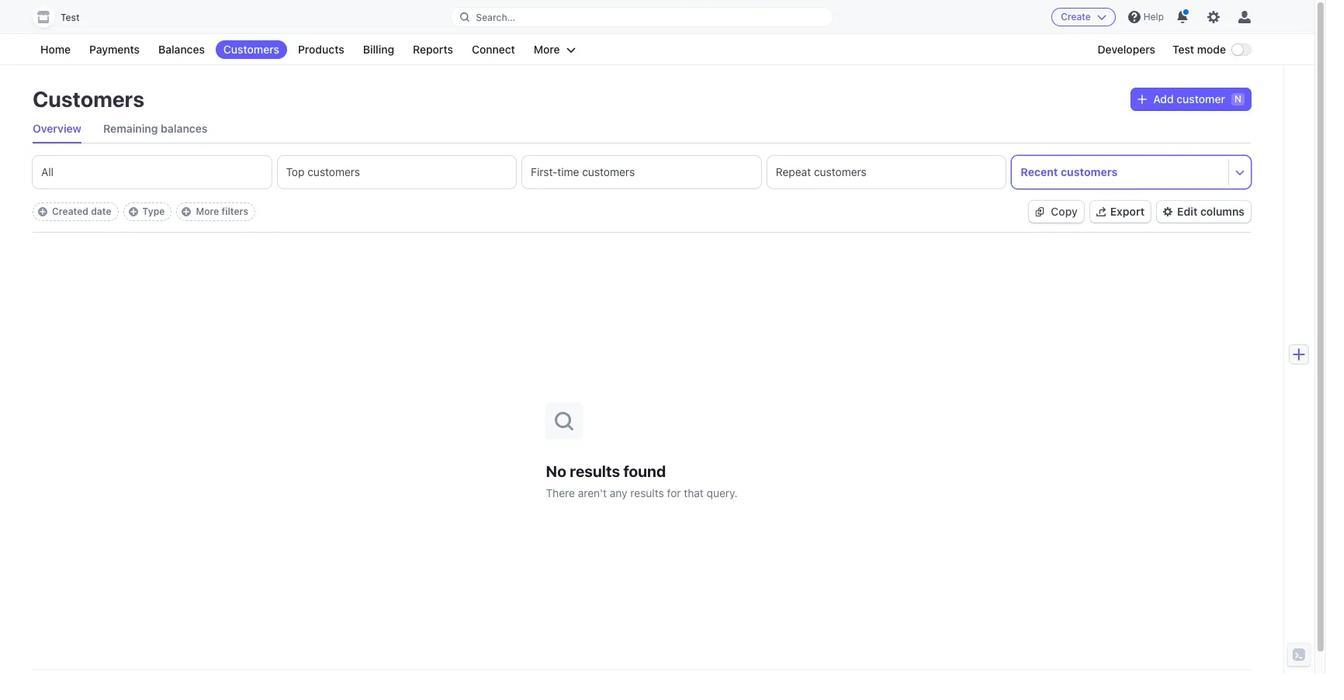 Task type: describe. For each thing, give the bounding box(es) containing it.
reports
[[413, 43, 453, 56]]

svg image
[[1036, 207, 1045, 217]]

aren't
[[578, 486, 607, 500]]

tab list containing all
[[33, 156, 1251, 189]]

billing
[[363, 43, 394, 56]]

copy button
[[1030, 201, 1084, 223]]

1 horizontal spatial results
[[631, 486, 664, 500]]

2 customers from the left
[[582, 165, 635, 179]]

edit columns button
[[1158, 201, 1251, 223]]

help
[[1144, 11, 1164, 23]]

add more filters image
[[182, 207, 191, 217]]

overview link
[[33, 115, 82, 143]]

export button
[[1091, 201, 1151, 223]]

svg image
[[1138, 95, 1148, 104]]

no
[[546, 462, 567, 480]]

customers link
[[216, 40, 287, 59]]

first-time customers link
[[523, 156, 761, 189]]

edit columns
[[1178, 205, 1245, 218]]

create button
[[1052, 8, 1116, 26]]

connect link
[[464, 40, 523, 59]]

date
[[91, 206, 111, 217]]

remaining
[[103, 122, 158, 135]]

remaining balances
[[103, 122, 208, 135]]

more filters
[[196, 206, 248, 217]]

remaining balances link
[[103, 115, 208, 143]]

created
[[52, 206, 89, 217]]

more button
[[526, 40, 584, 59]]

balances
[[161, 122, 208, 135]]

create
[[1061, 11, 1091, 23]]

open overflow menu image
[[1236, 167, 1245, 177]]

test for test
[[61, 12, 80, 23]]

recent customers
[[1021, 165, 1118, 179]]

top
[[286, 165, 305, 179]]

there
[[546, 486, 575, 500]]

0 horizontal spatial customers
[[33, 86, 144, 112]]

first-
[[531, 165, 558, 179]]

customer
[[1177, 92, 1226, 106]]

notifications image
[[1177, 11, 1189, 23]]

balances link
[[151, 40, 213, 59]]

all link
[[33, 156, 271, 189]]

developers
[[1098, 43, 1156, 56]]

test for test mode
[[1173, 43, 1195, 56]]



Task type: vqa. For each thing, say whether or not it's contained in the screenshot.
1st Shortcuts ELEMENT from the bottom
no



Task type: locate. For each thing, give the bounding box(es) containing it.
more right add more filters "image"
[[196, 206, 219, 217]]

customers for repeat customers
[[814, 165, 867, 179]]

Search… text field
[[451, 7, 833, 27]]

toolbar containing created date
[[33, 203, 255, 221]]

results up aren't
[[570, 462, 620, 480]]

payments link
[[82, 40, 148, 59]]

test left mode
[[1173, 43, 1195, 56]]

edit
[[1178, 205, 1198, 218]]

customers right "time"
[[582, 165, 635, 179]]

results down found
[[631, 486, 664, 500]]

tab list containing overview
[[33, 115, 1251, 144]]

0 horizontal spatial more
[[196, 206, 219, 217]]

0 vertical spatial test
[[61, 12, 80, 23]]

0 vertical spatial tab list
[[33, 115, 1251, 144]]

balances
[[158, 43, 205, 56]]

all
[[41, 165, 54, 179]]

repeat customers
[[776, 165, 867, 179]]

customers up overview
[[33, 86, 144, 112]]

0 vertical spatial more
[[534, 43, 560, 56]]

0 vertical spatial results
[[570, 462, 620, 480]]

top customers link
[[278, 156, 516, 189]]

home
[[40, 43, 71, 56]]

add customer
[[1154, 92, 1226, 106]]

add created date image
[[38, 207, 47, 217]]

3 customers from the left
[[814, 165, 867, 179]]

2 tab list from the top
[[33, 156, 1251, 189]]

toolbar
[[33, 203, 255, 221]]

4 customers from the left
[[1061, 165, 1118, 179]]

filters
[[222, 206, 248, 217]]

home link
[[33, 40, 78, 59]]

test inside test button
[[61, 12, 80, 23]]

that
[[684, 486, 704, 500]]

more right connect
[[534, 43, 560, 56]]

1 vertical spatial results
[[631, 486, 664, 500]]

columns
[[1201, 205, 1245, 218]]

1 vertical spatial customers
[[33, 86, 144, 112]]

results
[[570, 462, 620, 480], [631, 486, 664, 500]]

recent
[[1021, 165, 1059, 179]]

1 vertical spatial more
[[196, 206, 219, 217]]

first-time customers
[[531, 165, 635, 179]]

query.
[[707, 486, 738, 500]]

tab list
[[33, 115, 1251, 144], [33, 156, 1251, 189]]

payments
[[89, 43, 140, 56]]

1 vertical spatial test
[[1173, 43, 1195, 56]]

help button
[[1122, 5, 1171, 30]]

no results found there aren't any results for that query.
[[546, 462, 738, 500]]

repeat customers link
[[768, 156, 1006, 189]]

more
[[534, 43, 560, 56], [196, 206, 219, 217]]

more for more filters
[[196, 206, 219, 217]]

billing link
[[355, 40, 402, 59]]

1 customers from the left
[[308, 165, 360, 179]]

customers
[[308, 165, 360, 179], [582, 165, 635, 179], [814, 165, 867, 179], [1061, 165, 1118, 179]]

0 horizontal spatial results
[[570, 462, 620, 480]]

1 tab list from the top
[[33, 115, 1251, 144]]

test
[[61, 12, 80, 23], [1173, 43, 1195, 56]]

customers right repeat
[[814, 165, 867, 179]]

1 horizontal spatial customers
[[224, 43, 279, 56]]

time
[[558, 165, 580, 179]]

overview
[[33, 122, 82, 135]]

customers for recent customers
[[1061, 165, 1118, 179]]

customers right top
[[308, 165, 360, 179]]

more for more
[[534, 43, 560, 56]]

any
[[610, 486, 628, 500]]

export
[[1111, 205, 1145, 218]]

test mode
[[1173, 43, 1227, 56]]

1 vertical spatial tab list
[[33, 156, 1251, 189]]

0 horizontal spatial test
[[61, 12, 80, 23]]

add
[[1154, 92, 1174, 106]]

search…
[[476, 11, 515, 23]]

repeat
[[776, 165, 811, 179]]

customers for top customers
[[308, 165, 360, 179]]

n
[[1235, 93, 1242, 105]]

1 horizontal spatial more
[[534, 43, 560, 56]]

1 horizontal spatial test
[[1173, 43, 1195, 56]]

test button
[[33, 6, 95, 28]]

copy
[[1052, 205, 1078, 218]]

mode
[[1198, 43, 1227, 56]]

developers link
[[1090, 40, 1164, 59]]

0 vertical spatial customers
[[224, 43, 279, 56]]

more inside button
[[534, 43, 560, 56]]

found
[[624, 462, 666, 480]]

test up the home at the top left
[[61, 12, 80, 23]]

customers up copy
[[1061, 165, 1118, 179]]

connect
[[472, 43, 515, 56]]

customers
[[224, 43, 279, 56], [33, 86, 144, 112]]

products
[[298, 43, 344, 56]]

products link
[[290, 40, 352, 59]]

created date
[[52, 206, 111, 217]]

add type image
[[128, 207, 138, 217]]

recent customers link
[[1013, 156, 1229, 189]]

customers inside "link"
[[224, 43, 279, 56]]

for
[[667, 486, 681, 500]]

customers left products
[[224, 43, 279, 56]]

Search… search field
[[451, 7, 833, 27]]

top customers
[[286, 165, 360, 179]]

type
[[142, 206, 165, 217]]

reports link
[[405, 40, 461, 59]]



